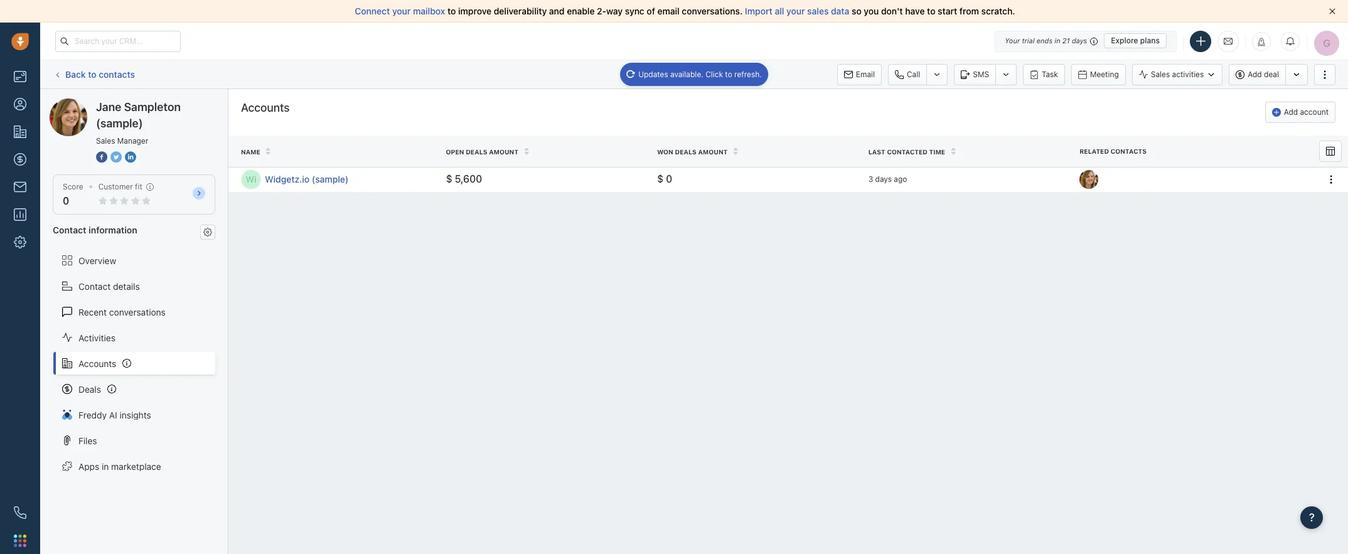 Task type: describe. For each thing, give the bounding box(es) containing it.
meeting button
[[1071, 64, 1126, 85]]

to right mailbox in the top of the page
[[448, 6, 456, 16]]

open
[[446, 148, 464, 155]]

start
[[938, 6, 957, 16]]

mng settings image
[[203, 228, 212, 236]]

contacted
[[887, 148, 928, 155]]

$ for $ 0
[[657, 174, 663, 185]]

back
[[65, 69, 86, 80]]

of
[[647, 6, 655, 16]]

related contacts
[[1080, 148, 1147, 155]]

email button
[[837, 64, 882, 85]]

trial
[[1022, 36, 1035, 45]]

add deal
[[1248, 70, 1279, 79]]

from
[[960, 6, 979, 16]]

import
[[745, 6, 773, 16]]

jane for jane sampleton (sample) sales manager
[[96, 100, 121, 114]]

freddy
[[78, 410, 107, 420]]

deals
[[78, 384, 101, 395]]

last contacted time
[[868, 148, 945, 155]]

wi
[[246, 174, 256, 185]]

all
[[775, 6, 784, 16]]

activities
[[78, 332, 115, 343]]

close image
[[1329, 8, 1336, 14]]

call link
[[888, 64, 927, 85]]

add for add deal
[[1248, 70, 1262, 79]]

fit
[[135, 182, 142, 191]]

sales inside jane sampleton (sample) sales manager
[[96, 136, 115, 146]]

sales activities
[[1151, 70, 1204, 79]]

widgetz.io (sample) link
[[265, 173, 433, 186]]

time
[[929, 148, 945, 155]]

sync
[[625, 6, 644, 16]]

2-
[[597, 6, 606, 16]]

to inside back to contacts link
[[88, 69, 96, 80]]

recent conversations
[[78, 307, 166, 317]]

email
[[657, 6, 680, 16]]

so
[[852, 6, 862, 16]]

(sample) for jane sampleton (sample)
[[142, 98, 178, 109]]

ends
[[1037, 36, 1053, 45]]

apps
[[78, 461, 99, 472]]

sampleton for jane sampleton (sample) sales manager
[[124, 100, 181, 114]]

3 days ago
[[868, 175, 907, 184]]

$ 0
[[657, 174, 672, 185]]

activities
[[1172, 70, 1204, 79]]

to inside updates available. click to refresh. link
[[725, 69, 732, 79]]

add deal button
[[1229, 64, 1285, 85]]

2 your from the left
[[786, 6, 805, 16]]

scratch.
[[981, 6, 1015, 16]]

score 0
[[63, 182, 83, 207]]

call button
[[888, 64, 927, 85]]

1 horizontal spatial accounts
[[241, 101, 290, 114]]

files
[[78, 435, 97, 446]]

meeting
[[1090, 69, 1119, 79]]

contact information
[[53, 225, 137, 236]]

3
[[868, 175, 873, 184]]

jane sampleton (sample) sales manager
[[96, 100, 181, 146]]

sms button
[[954, 64, 996, 85]]

score
[[63, 182, 83, 191]]

connect
[[355, 6, 390, 16]]

back to contacts link
[[53, 65, 136, 84]]

5,600
[[455, 174, 482, 185]]

conversations
[[109, 307, 166, 317]]

sales
[[807, 6, 829, 16]]

$ 5,600
[[446, 174, 482, 185]]

name
[[241, 148, 260, 155]]

customer fit
[[98, 182, 142, 191]]

0 horizontal spatial days
[[875, 175, 892, 184]]

twitter circled image
[[110, 151, 122, 164]]

widgetz.io
[[265, 174, 309, 185]]

way
[[606, 6, 623, 16]]

updates available. click to refresh. link
[[620, 62, 768, 86]]

sms
[[973, 69, 989, 79]]

deals for won
[[675, 148, 697, 155]]

plans
[[1140, 36, 1160, 45]]

add account button
[[1265, 102, 1336, 123]]

connect your mailbox link
[[355, 6, 448, 16]]

updates
[[638, 69, 668, 79]]

improve
[[458, 6, 492, 16]]

widgetz.io (sample)
[[265, 174, 349, 185]]

connect your mailbox to improve deliverability and enable 2-way sync of email conversations. import all your sales data so you don't have to start from scratch.
[[355, 6, 1015, 16]]

1 horizontal spatial sales
[[1151, 70, 1170, 79]]

you
[[864, 6, 879, 16]]

contact details
[[78, 281, 140, 292]]

0 horizontal spatial contacts
[[99, 69, 135, 80]]

facebook circled image
[[96, 151, 107, 164]]

recent
[[78, 307, 107, 317]]



Task type: vqa. For each thing, say whether or not it's contained in the screenshot.
amount
yes



Task type: locate. For each thing, give the bounding box(es) containing it.
1 horizontal spatial $
[[657, 174, 663, 185]]

contacts up jane sampleton (sample)
[[99, 69, 135, 80]]

amount right open
[[489, 148, 518, 155]]

your
[[1005, 36, 1020, 45]]

0
[[666, 174, 672, 185], [63, 195, 69, 207]]

jane sampleton (sample)
[[75, 98, 178, 109]]

Search your CRM... text field
[[55, 30, 181, 52]]

amount right won on the top of the page
[[698, 148, 728, 155]]

to
[[448, 6, 456, 16], [927, 6, 936, 16], [88, 69, 96, 80], [725, 69, 732, 79]]

contact down 0 button
[[53, 225, 86, 236]]

your left mailbox in the top of the page
[[392, 6, 411, 16]]

freddy ai insights
[[78, 410, 151, 420]]

2 $ from the left
[[657, 174, 663, 185]]

1 vertical spatial contact
[[78, 281, 111, 292]]

your
[[392, 6, 411, 16], [786, 6, 805, 16]]

to left the start
[[927, 6, 936, 16]]

0 vertical spatial sales
[[1151, 70, 1170, 79]]

1 horizontal spatial 0
[[666, 174, 672, 185]]

related
[[1080, 148, 1109, 155]]

import all your sales data link
[[745, 6, 852, 16]]

send email image
[[1224, 36, 1233, 46]]

1 horizontal spatial deals
[[675, 148, 697, 155]]

1 horizontal spatial jane
[[96, 100, 121, 114]]

1 vertical spatial add
[[1284, 107, 1298, 117]]

1 vertical spatial 0
[[63, 195, 69, 207]]

your right the all
[[786, 6, 805, 16]]

0 vertical spatial days
[[1072, 36, 1087, 45]]

customer
[[98, 182, 133, 191]]

add for add account
[[1284, 107, 1298, 117]]

manager
[[117, 136, 148, 146]]

0 horizontal spatial sales
[[96, 136, 115, 146]]

jane inside jane sampleton (sample) sales manager
[[96, 100, 121, 114]]

add account
[[1284, 107, 1329, 117]]

freshworks switcher image
[[14, 535, 26, 547]]

contact for contact information
[[53, 225, 86, 236]]

$ left 5,600
[[446, 174, 452, 185]]

contact up recent
[[78, 281, 111, 292]]

won deals amount
[[657, 148, 728, 155]]

back to contacts
[[65, 69, 135, 80]]

marketplace
[[111, 461, 161, 472]]

jane for jane sampleton (sample)
[[75, 98, 94, 109]]

1 vertical spatial sales
[[96, 136, 115, 146]]

1 horizontal spatial amount
[[698, 148, 728, 155]]

sampleton for jane sampleton (sample)
[[96, 98, 140, 109]]

accounts up name
[[241, 101, 290, 114]]

0 horizontal spatial jane
[[75, 98, 94, 109]]

1 horizontal spatial add
[[1284, 107, 1298, 117]]

sales left activities
[[1151, 70, 1170, 79]]

1 vertical spatial accounts
[[78, 358, 116, 369]]

1 deals from the left
[[466, 148, 487, 155]]

sampleton inside jane sampleton (sample) sales manager
[[124, 100, 181, 114]]

in left 21
[[1055, 36, 1061, 45]]

0 vertical spatial accounts
[[241, 101, 290, 114]]

don't
[[881, 6, 903, 16]]

account
[[1300, 107, 1329, 117]]

0 horizontal spatial 0
[[63, 195, 69, 207]]

0 vertical spatial add
[[1248, 70, 1262, 79]]

phone image
[[14, 507, 26, 519]]

linkedin circled image
[[125, 151, 136, 164]]

0 down won on the top of the page
[[666, 174, 672, 185]]

to right click at the top
[[725, 69, 732, 79]]

deal
[[1264, 70, 1279, 79]]

jane
[[75, 98, 94, 109], [96, 100, 121, 114]]

deals for open
[[466, 148, 487, 155]]

contact for contact details
[[78, 281, 111, 292]]

0 horizontal spatial amount
[[489, 148, 518, 155]]

refresh.
[[734, 69, 762, 79]]

days
[[1072, 36, 1087, 45], [875, 175, 892, 184]]

deals right open
[[466, 148, 487, 155]]

0 vertical spatial in
[[1055, 36, 1061, 45]]

(sample) inside jane sampleton (sample) sales manager
[[96, 117, 143, 130]]

1 horizontal spatial in
[[1055, 36, 1061, 45]]

1 your from the left
[[392, 6, 411, 16]]

won
[[657, 148, 673, 155]]

mailbox
[[413, 6, 445, 16]]

sampleton down back to contacts
[[96, 98, 140, 109]]

phone element
[[8, 500, 33, 525]]

amount for won deals amount
[[698, 148, 728, 155]]

jane down back to contacts
[[96, 100, 121, 114]]

(sample) down jane sampleton (sample)
[[96, 117, 143, 130]]

(sample)
[[142, 98, 178, 109], [96, 117, 143, 130], [312, 174, 349, 185]]

0 down score
[[63, 195, 69, 207]]

(sample) right widgetz.io
[[312, 174, 349, 185]]

1 vertical spatial in
[[102, 461, 109, 472]]

add inside add deal button
[[1248, 70, 1262, 79]]

0 for $ 0
[[666, 174, 672, 185]]

add inside 'add account' button
[[1284, 107, 1298, 117]]

0 inside score 0
[[63, 195, 69, 207]]

1 amount from the left
[[489, 148, 518, 155]]

sales
[[1151, 70, 1170, 79], [96, 136, 115, 146]]

$
[[446, 174, 452, 185], [657, 174, 663, 185]]

$ down won on the top of the page
[[657, 174, 663, 185]]

explore plans
[[1111, 36, 1160, 45]]

2 vertical spatial (sample)
[[312, 174, 349, 185]]

0 horizontal spatial deals
[[466, 148, 487, 155]]

(sample) for jane sampleton (sample) sales manager
[[96, 117, 143, 130]]

0 horizontal spatial add
[[1248, 70, 1262, 79]]

days right "3" at the right of page
[[875, 175, 892, 184]]

conversations.
[[682, 6, 743, 16]]

1 horizontal spatial contacts
[[1111, 148, 1147, 155]]

add left account
[[1284, 107, 1298, 117]]

1 vertical spatial days
[[875, 175, 892, 184]]

0 button
[[63, 195, 69, 207]]

ago
[[894, 175, 907, 184]]

wi button
[[241, 170, 261, 190]]

1 vertical spatial contacts
[[1111, 148, 1147, 155]]

contacts right related
[[1111, 148, 1147, 155]]

0 vertical spatial contacts
[[99, 69, 135, 80]]

task
[[1042, 69, 1058, 79]]

deals
[[466, 148, 487, 155], [675, 148, 697, 155]]

apps in marketplace
[[78, 461, 161, 472]]

21
[[1062, 36, 1070, 45]]

0 vertical spatial (sample)
[[142, 98, 178, 109]]

available.
[[670, 69, 703, 79]]

to right back
[[88, 69, 96, 80]]

sampleton up manager
[[124, 100, 181, 114]]

what's new image
[[1257, 37, 1266, 46]]

2 deals from the left
[[675, 148, 697, 155]]

0 horizontal spatial accounts
[[78, 358, 116, 369]]

call
[[907, 69, 920, 79]]

in right apps
[[102, 461, 109, 472]]

days right 21
[[1072, 36, 1087, 45]]

1 vertical spatial (sample)
[[96, 117, 143, 130]]

deals right won on the top of the page
[[675, 148, 697, 155]]

$ for $ 5,600
[[446, 174, 452, 185]]

accounts
[[241, 101, 290, 114], [78, 358, 116, 369]]

amount for open deals amount
[[489, 148, 518, 155]]

2 amount from the left
[[698, 148, 728, 155]]

last
[[868, 148, 885, 155]]

1 horizontal spatial days
[[1072, 36, 1087, 45]]

0 horizontal spatial in
[[102, 461, 109, 472]]

0 for score 0
[[63, 195, 69, 207]]

1 horizontal spatial your
[[786, 6, 805, 16]]

add
[[1248, 70, 1262, 79], [1284, 107, 1298, 117]]

your trial ends in 21 days
[[1005, 36, 1087, 45]]

0 vertical spatial 0
[[666, 174, 672, 185]]

1 $ from the left
[[446, 174, 452, 185]]

updates available. click to refresh.
[[638, 69, 762, 79]]

contacts
[[99, 69, 135, 80], [1111, 148, 1147, 155]]

0 horizontal spatial $
[[446, 174, 452, 185]]

contact
[[53, 225, 86, 236], [78, 281, 111, 292]]

overview
[[78, 255, 116, 266]]

details
[[113, 281, 140, 292]]

sampleton
[[96, 98, 140, 109], [124, 100, 181, 114]]

task button
[[1023, 64, 1065, 85]]

(sample) up manager
[[142, 98, 178, 109]]

add left deal
[[1248, 70, 1262, 79]]

insights
[[120, 410, 151, 420]]

accounts down activities
[[78, 358, 116, 369]]

in
[[1055, 36, 1061, 45], [102, 461, 109, 472]]

and
[[549, 6, 565, 16]]

explore
[[1111, 36, 1138, 45]]

have
[[905, 6, 925, 16]]

0 horizontal spatial your
[[392, 6, 411, 16]]

click
[[706, 69, 723, 79]]

0 vertical spatial contact
[[53, 225, 86, 236]]

jane down back
[[75, 98, 94, 109]]

open deals amount
[[446, 148, 518, 155]]

enable
[[567, 6, 595, 16]]

sales up facebook circled image
[[96, 136, 115, 146]]

deliverability
[[494, 6, 547, 16]]



